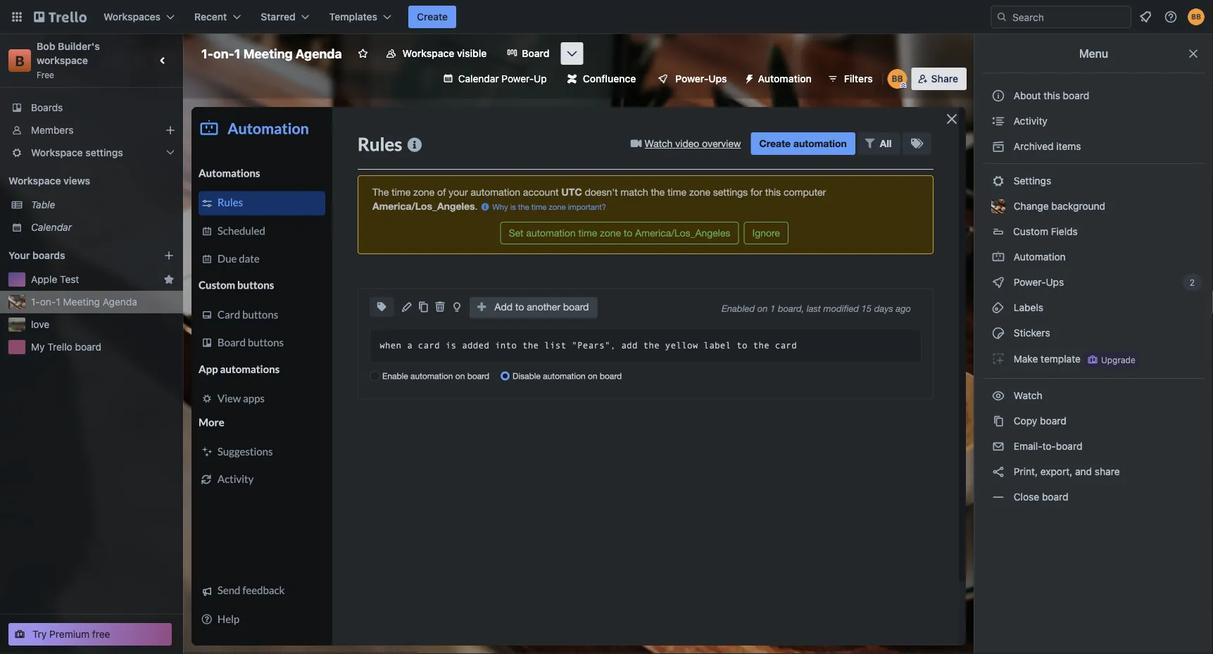 Task type: describe. For each thing, give the bounding box(es) containing it.
copy board
[[1012, 415, 1067, 427]]

items
[[1057, 141, 1082, 152]]

settings link
[[984, 170, 1205, 192]]

sm image for automation
[[992, 250, 1006, 264]]

sm image for activity
[[992, 114, 1006, 128]]

templates button
[[321, 6, 400, 28]]

templates
[[330, 11, 378, 23]]

this member is an admin of this board. image
[[901, 82, 907, 89]]

primary element
[[0, 0, 1214, 34]]

starred
[[261, 11, 296, 23]]

boards
[[31, 102, 63, 113]]

free
[[37, 70, 54, 80]]

automation button
[[739, 68, 821, 90]]

1- inside 'link'
[[31, 296, 40, 308]]

test
[[60, 274, 79, 285]]

ups inside button
[[709, 73, 728, 85]]

0 notifications image
[[1138, 8, 1155, 25]]

make
[[1014, 353, 1039, 365]]

menu
[[1080, 47, 1109, 60]]

workspace views
[[8, 175, 90, 187]]

workspace navigation collapse icon image
[[154, 51, 173, 70]]

about
[[1014, 90, 1042, 101]]

Search field
[[1008, 6, 1132, 27]]

your boards
[[8, 250, 65, 261]]

star or unstar board image
[[358, 48, 369, 59]]

sm image for settings
[[992, 174, 1006, 188]]

open information menu image
[[1165, 10, 1179, 24]]

sm image for archived items
[[992, 140, 1006, 154]]

premium
[[49, 629, 90, 640]]

archived items
[[1012, 141, 1082, 152]]

close
[[1014, 491, 1040, 503]]

2 horizontal spatial power-
[[1014, 277, 1047, 288]]

print,
[[1014, 466, 1038, 478]]

board for this
[[1064, 90, 1090, 101]]

members link
[[0, 119, 183, 142]]

archived
[[1014, 141, 1054, 152]]

members
[[31, 124, 74, 136]]

1 horizontal spatial power-ups
[[1012, 277, 1067, 288]]

free
[[92, 629, 110, 640]]

board up "to-"
[[1041, 415, 1067, 427]]

board for to-
[[1057, 441, 1083, 452]]

b
[[15, 52, 24, 69]]

your boards with 4 items element
[[8, 247, 142, 264]]

share
[[1096, 466, 1121, 478]]

confluence button
[[559, 68, 645, 90]]

upgrade
[[1102, 355, 1136, 365]]

love
[[31, 319, 49, 330]]

copy
[[1014, 415, 1038, 427]]

2
[[1191, 278, 1196, 287]]

trello
[[47, 341, 72, 353]]

automation inside button
[[759, 73, 812, 85]]

sm image for labels
[[992, 301, 1006, 315]]

workspace for workspace visible
[[403, 48, 455, 59]]

customize views image
[[565, 47, 580, 61]]

labels link
[[984, 297, 1205, 319]]

automation link
[[984, 246, 1205, 268]]

sm image inside automation button
[[739, 68, 759, 87]]

my
[[31, 341, 45, 353]]

back to home image
[[34, 6, 87, 28]]

starred icon image
[[163, 274, 175, 285]]

table link
[[31, 198, 175, 212]]

custom fields
[[1014, 226, 1079, 237]]

confluence
[[583, 73, 636, 85]]

meeting inside text field
[[243, 46, 293, 61]]

filters
[[845, 73, 873, 85]]

sm image for close board
[[992, 490, 1006, 504]]

bob builder (bobbuilder40) image
[[1189, 8, 1205, 25]]

about this board button
[[984, 85, 1205, 107]]

share
[[932, 73, 959, 85]]

custom
[[1014, 226, 1049, 237]]

email-to-board
[[1012, 441, 1083, 452]]

calendar power-up
[[458, 73, 547, 85]]

print, export, and share
[[1012, 466, 1121, 478]]

close board link
[[984, 486, 1205, 509]]

recent button
[[186, 6, 250, 28]]

try premium free button
[[8, 624, 172, 646]]

1-on-1 meeting agenda inside 1-on-1 meeting agenda text field
[[202, 46, 342, 61]]

views
[[63, 175, 90, 187]]

add board image
[[163, 250, 175, 261]]

1-on-1 meeting agenda link
[[31, 295, 175, 309]]

boards
[[32, 250, 65, 261]]

board
[[522, 48, 550, 59]]

copy board link
[[984, 410, 1205, 433]]

1 inside 'link'
[[56, 296, 60, 308]]

meeting inside 'link'
[[63, 296, 100, 308]]

table
[[31, 199, 55, 211]]

activity link
[[984, 110, 1205, 132]]

recent
[[194, 11, 227, 23]]

workspace settings
[[31, 147, 123, 159]]

to-
[[1043, 441, 1057, 452]]

love link
[[31, 318, 175, 332]]

archived items link
[[984, 135, 1205, 158]]

apple test
[[31, 274, 79, 285]]

agenda inside 'link'
[[103, 296, 137, 308]]

upgrade button
[[1085, 352, 1139, 368]]



Task type: vqa. For each thing, say whether or not it's contained in the screenshot.
bottommost Starred Icon
no



Task type: locate. For each thing, give the bounding box(es) containing it.
labels
[[1012, 302, 1044, 314]]

0 horizontal spatial power-
[[502, 73, 534, 85]]

0 horizontal spatial on-
[[40, 296, 56, 308]]

board down love link
[[75, 341, 102, 353]]

email-
[[1014, 441, 1043, 452]]

4 sm image from the top
[[992, 301, 1006, 315]]

0 vertical spatial meeting
[[243, 46, 293, 61]]

0 horizontal spatial agenda
[[103, 296, 137, 308]]

meeting down starred
[[243, 46, 293, 61]]

your
[[8, 250, 30, 261]]

1-on-1 meeting agenda inside 1-on-1 meeting agenda 'link'
[[31, 296, 137, 308]]

1-on-1 meeting agenda down apple test link
[[31, 296, 137, 308]]

1 down recent 'dropdown button' on the top left
[[234, 46, 241, 61]]

power-ups button
[[648, 68, 736, 90]]

calendar down the table in the top left of the page
[[31, 222, 72, 233]]

confluence icon image
[[568, 74, 578, 84]]

1-on-1 meeting agenda
[[202, 46, 342, 61], [31, 296, 137, 308]]

0 horizontal spatial power-ups
[[676, 73, 728, 85]]

board link
[[498, 42, 558, 65]]

make template
[[1012, 353, 1081, 365]]

1 vertical spatial power-ups
[[1012, 277, 1067, 288]]

sm image for print, export, and share
[[992, 465, 1006, 479]]

0 horizontal spatial calendar
[[31, 222, 72, 233]]

ups down automation link
[[1047, 277, 1065, 288]]

1 horizontal spatial 1-on-1 meeting agenda
[[202, 46, 342, 61]]

7 sm image from the top
[[992, 465, 1006, 479]]

workspace for workspace settings
[[31, 147, 83, 159]]

0 vertical spatial ups
[[709, 73, 728, 85]]

about this board
[[1014, 90, 1090, 101]]

1 vertical spatial meeting
[[63, 296, 100, 308]]

agenda
[[296, 46, 342, 61], [103, 296, 137, 308]]

workspace down create button
[[403, 48, 455, 59]]

bob builder (bobbuilder40) image
[[888, 69, 908, 89]]

on- inside 'link'
[[40, 296, 56, 308]]

2 sm image from the top
[[992, 140, 1006, 154]]

on- down recent 'dropdown button' on the top left
[[213, 46, 234, 61]]

1 vertical spatial on-
[[40, 296, 56, 308]]

1 horizontal spatial automation
[[1012, 251, 1066, 263]]

meeting
[[243, 46, 293, 61], [63, 296, 100, 308]]

meeting down "test" at the left
[[63, 296, 100, 308]]

3 sm image from the top
[[992, 275, 1006, 290]]

agenda inside text field
[[296, 46, 342, 61]]

sm image
[[739, 68, 759, 87], [992, 174, 1006, 188], [992, 250, 1006, 264], [992, 326, 1006, 340], [992, 389, 1006, 403], [992, 440, 1006, 454], [992, 490, 1006, 504]]

power-
[[502, 73, 534, 85], [676, 73, 709, 85], [1014, 277, 1047, 288]]

sm image for watch
[[992, 389, 1006, 403]]

power-ups inside button
[[676, 73, 728, 85]]

change background link
[[984, 195, 1205, 218]]

1 vertical spatial ups
[[1047, 277, 1065, 288]]

ups
[[709, 73, 728, 85], [1047, 277, 1065, 288]]

1 horizontal spatial meeting
[[243, 46, 293, 61]]

sm image inside 'settings' link
[[992, 174, 1006, 188]]

1 horizontal spatial 1-
[[202, 46, 213, 61]]

5 sm image from the top
[[992, 352, 1006, 366]]

1 vertical spatial calendar
[[31, 222, 72, 233]]

automation left filters button at the top of the page
[[759, 73, 812, 85]]

ups left automation button at the top of page
[[709, 73, 728, 85]]

sm image for copy board
[[992, 414, 1006, 428]]

print, export, and share link
[[984, 461, 1205, 483]]

agenda left star or unstar board icon
[[296, 46, 342, 61]]

workspace inside popup button
[[31, 147, 83, 159]]

bob
[[37, 41, 55, 52]]

share button
[[912, 68, 967, 90]]

agenda up love link
[[103, 296, 137, 308]]

up
[[534, 73, 547, 85]]

watch link
[[984, 385, 1205, 407]]

settings
[[1012, 175, 1052, 187]]

automation down custom fields
[[1012, 251, 1066, 263]]

apple test link
[[31, 273, 158, 287]]

sm image for stickers
[[992, 326, 1006, 340]]

sm image inside labels link
[[992, 301, 1006, 315]]

filters button
[[823, 68, 878, 90]]

0 horizontal spatial ups
[[709, 73, 728, 85]]

calendar down the visible
[[458, 73, 499, 85]]

search image
[[997, 11, 1008, 23]]

starred button
[[252, 6, 318, 28]]

sm image inside close board link
[[992, 490, 1006, 504]]

1 vertical spatial automation
[[1012, 251, 1066, 263]]

board for trello
[[75, 341, 102, 353]]

1 down apple test
[[56, 296, 60, 308]]

change background
[[1012, 200, 1106, 212]]

b link
[[8, 49, 31, 72]]

1 vertical spatial 1-
[[31, 296, 40, 308]]

my trello board
[[31, 341, 102, 353]]

sm image for email-to-board
[[992, 440, 1006, 454]]

stickers link
[[984, 322, 1205, 345]]

board inside 'button'
[[1064, 90, 1090, 101]]

sm image inside copy board link
[[992, 414, 1006, 428]]

watch
[[1012, 390, 1046, 402]]

sm image inside archived items link
[[992, 140, 1006, 154]]

workspaces button
[[95, 6, 183, 28]]

calendar link
[[31, 221, 175, 235]]

workspace inside button
[[403, 48, 455, 59]]

sm image for power-ups
[[992, 275, 1006, 290]]

0 vertical spatial on-
[[213, 46, 234, 61]]

create
[[417, 11, 448, 23]]

close board
[[1012, 491, 1069, 503]]

1 horizontal spatial agenda
[[296, 46, 342, 61]]

1 vertical spatial workspace
[[31, 147, 83, 159]]

and
[[1076, 466, 1093, 478]]

0 horizontal spatial 1-
[[31, 296, 40, 308]]

export,
[[1041, 466, 1073, 478]]

power- inside calendar power-up link
[[502, 73, 534, 85]]

sm image for make template
[[992, 352, 1006, 366]]

on- down apple
[[40, 296, 56, 308]]

sm image
[[992, 114, 1006, 128], [992, 140, 1006, 154], [992, 275, 1006, 290], [992, 301, 1006, 315], [992, 352, 1006, 366], [992, 414, 1006, 428], [992, 465, 1006, 479]]

sm image inside watch "link"
[[992, 389, 1006, 403]]

0 vertical spatial workspace
[[403, 48, 455, 59]]

Board name text field
[[194, 42, 349, 65]]

1 horizontal spatial on-
[[213, 46, 234, 61]]

1 vertical spatial 1-on-1 meeting agenda
[[31, 296, 137, 308]]

workspace settings button
[[0, 142, 183, 164]]

0 horizontal spatial 1
[[56, 296, 60, 308]]

my trello board link
[[31, 340, 175, 354]]

0 horizontal spatial automation
[[759, 73, 812, 85]]

board up print, export, and share
[[1057, 441, 1083, 452]]

visible
[[457, 48, 487, 59]]

0 vertical spatial 1-
[[202, 46, 213, 61]]

change
[[1014, 200, 1049, 212]]

1- down recent
[[202, 46, 213, 61]]

apple
[[31, 274, 57, 285]]

this
[[1044, 90, 1061, 101]]

workspace visible button
[[377, 42, 496, 65]]

background
[[1052, 200, 1106, 212]]

1-
[[202, 46, 213, 61], [31, 296, 40, 308]]

on-
[[213, 46, 234, 61], [40, 296, 56, 308]]

fields
[[1052, 226, 1079, 237]]

1- inside text field
[[202, 46, 213, 61]]

stickers
[[1012, 327, 1051, 339]]

boards link
[[0, 97, 183, 119]]

2 vertical spatial workspace
[[8, 175, 61, 187]]

1 sm image from the top
[[992, 114, 1006, 128]]

workspace for workspace views
[[8, 175, 61, 187]]

1 horizontal spatial power-
[[676, 73, 709, 85]]

0 vertical spatial calendar
[[458, 73, 499, 85]]

workspace up the table in the top left of the page
[[8, 175, 61, 187]]

0 vertical spatial 1
[[234, 46, 241, 61]]

template
[[1041, 353, 1081, 365]]

sm image inside print, export, and share link
[[992, 465, 1006, 479]]

1 horizontal spatial 1
[[234, 46, 241, 61]]

sm image inside automation link
[[992, 250, 1006, 264]]

0 horizontal spatial 1-on-1 meeting agenda
[[31, 296, 137, 308]]

0 horizontal spatial meeting
[[63, 296, 100, 308]]

1 inside text field
[[234, 46, 241, 61]]

calendar for calendar power-up
[[458, 73, 499, 85]]

sm image inside stickers link
[[992, 326, 1006, 340]]

try
[[32, 629, 47, 640]]

calendar for calendar
[[31, 222, 72, 233]]

sm image inside activity link
[[992, 114, 1006, 128]]

email-to-board link
[[984, 435, 1205, 458]]

1 horizontal spatial calendar
[[458, 73, 499, 85]]

0 vertical spatial 1-on-1 meeting agenda
[[202, 46, 342, 61]]

calendar
[[458, 73, 499, 85], [31, 222, 72, 233]]

0 vertical spatial automation
[[759, 73, 812, 85]]

calendar power-up link
[[435, 68, 556, 90]]

6 sm image from the top
[[992, 414, 1006, 428]]

settings
[[85, 147, 123, 159]]

1- up love
[[31, 296, 40, 308]]

board right this
[[1064, 90, 1090, 101]]

workspace down members
[[31, 147, 83, 159]]

automation
[[759, 73, 812, 85], [1012, 251, 1066, 263]]

1 vertical spatial agenda
[[103, 296, 137, 308]]

1-on-1 meeting agenda down starred
[[202, 46, 342, 61]]

workspaces
[[104, 11, 161, 23]]

workspace
[[37, 55, 88, 66]]

sm image inside email-to-board link
[[992, 440, 1006, 454]]

board down export,
[[1043, 491, 1069, 503]]

1 horizontal spatial ups
[[1047, 277, 1065, 288]]

bob builder's workspace free
[[37, 41, 102, 80]]

workspace
[[403, 48, 455, 59], [31, 147, 83, 159], [8, 175, 61, 187]]

bob builder's workspace link
[[37, 41, 102, 66]]

on- inside text field
[[213, 46, 234, 61]]

1 vertical spatial 1
[[56, 296, 60, 308]]

power- inside power-ups button
[[676, 73, 709, 85]]

create button
[[409, 6, 457, 28]]

0 vertical spatial agenda
[[296, 46, 342, 61]]

0 vertical spatial power-ups
[[676, 73, 728, 85]]



